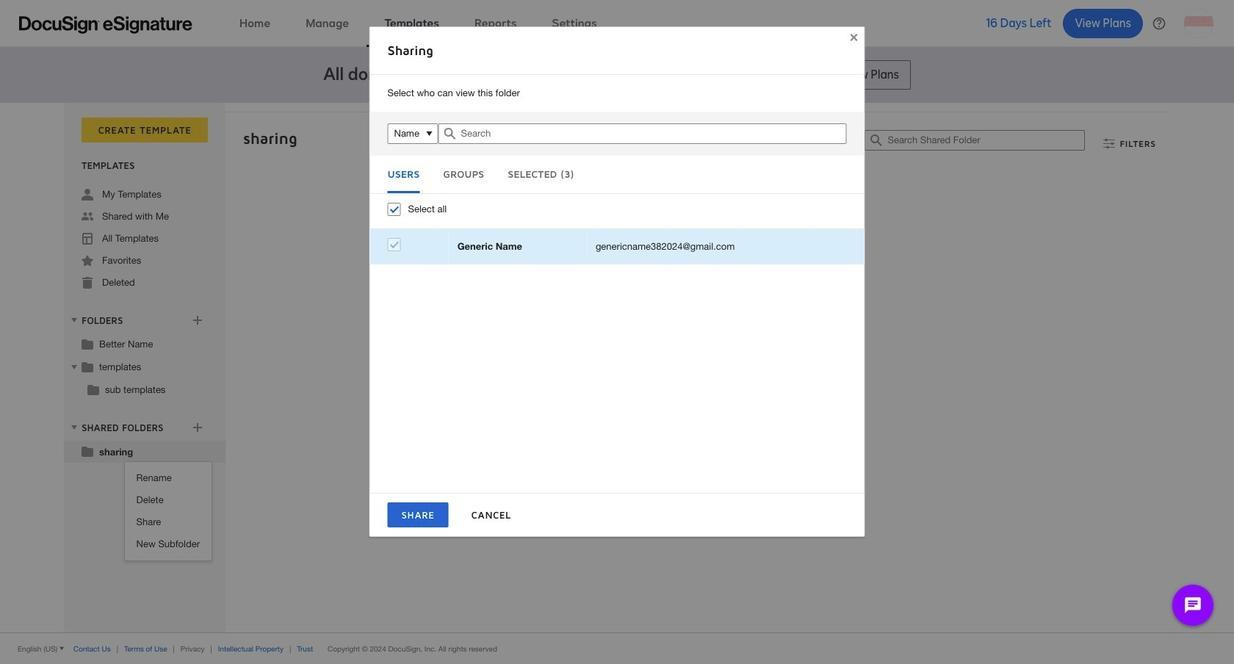 Task type: vqa. For each thing, say whether or not it's contained in the screenshot.
Expand first IMAGE
no



Task type: locate. For each thing, give the bounding box(es) containing it.
user image
[[82, 189, 93, 201]]

folder image
[[82, 338, 93, 350], [82, 361, 93, 372]]

tab list
[[387, 165, 847, 193]]

trash image
[[82, 277, 93, 289]]

2 folder image from the top
[[82, 361, 93, 372]]

more info region
[[0, 632, 1234, 664]]

0 vertical spatial folder image
[[82, 338, 93, 350]]

folder image
[[87, 383, 99, 395], [82, 445, 93, 457]]

star filled image
[[82, 255, 93, 267]]

0 vertical spatial folder image
[[87, 383, 99, 395]]

1 vertical spatial folder image
[[82, 361, 93, 372]]

menu
[[125, 467, 212, 555]]

view folders image
[[68, 314, 80, 326]]

1 folder image from the top
[[82, 338, 93, 350]]



Task type: describe. For each thing, give the bounding box(es) containing it.
view shared folders image
[[68, 422, 80, 433]]

shared image
[[82, 211, 93, 223]]

Search Shared Folder text field
[[888, 131, 1085, 150]]

1 vertical spatial folder image
[[82, 445, 93, 457]]

docusign esignature image
[[19, 16, 192, 33]]

templates image
[[82, 233, 93, 245]]

Search text field
[[461, 124, 846, 143]]



